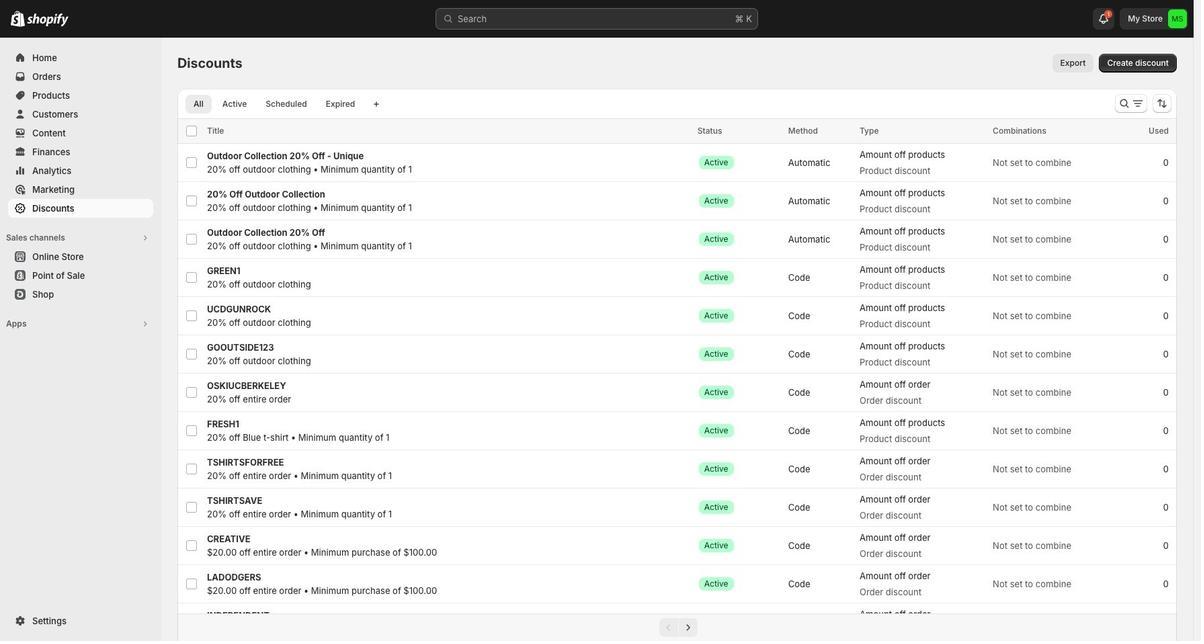 Task type: vqa. For each thing, say whether or not it's contained in the screenshot.
the right in
no



Task type: describe. For each thing, give the bounding box(es) containing it.
shopify image
[[11, 11, 25, 27]]

shopify image
[[27, 13, 69, 27]]



Task type: locate. For each thing, give the bounding box(es) containing it.
my store image
[[1169, 9, 1187, 28]]

tab list
[[183, 94, 366, 114]]

pagination element
[[178, 614, 1177, 641]]



